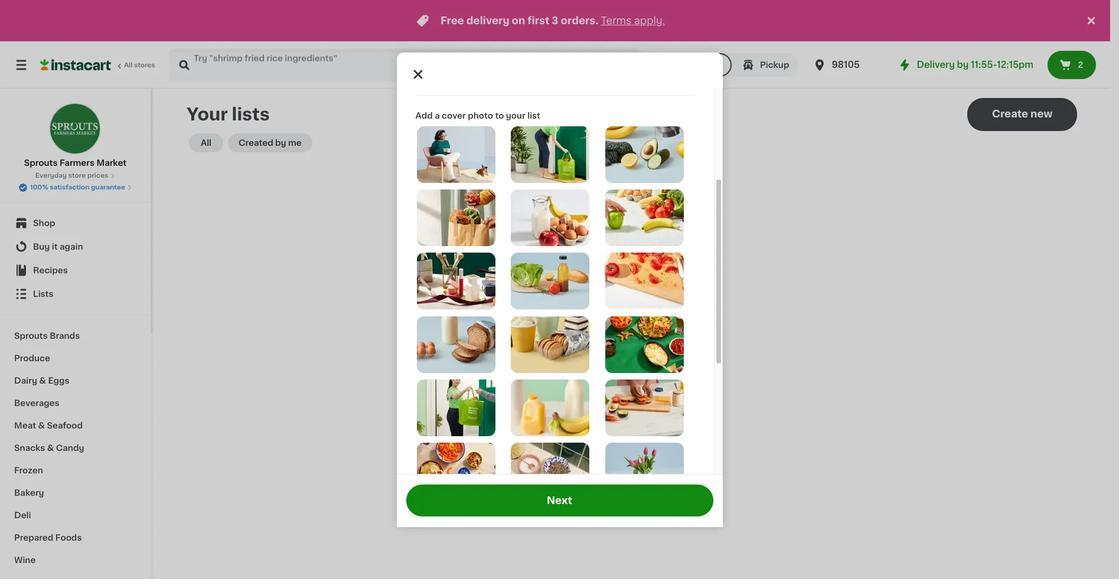 Task type: describe. For each thing, give the bounding box(es) containing it.
a head of lettuce, a half of a lemon, a bottle of sauce, a tomato, and a small baguette. image
[[511, 253, 590, 310]]

a roll of paper towels, a gallon of orange juice, a small bottle of milk, a bunch of bananas. image
[[511, 380, 590, 437]]

store
[[68, 173, 86, 179]]

guarantee
[[91, 184, 125, 191]]

saved
[[657, 300, 681, 308]]

snacks
[[14, 444, 45, 453]]

lists for no
[[620, 287, 642, 296]]

create a list
[[601, 326, 663, 335]]

first
[[528, 16, 550, 25]]

again
[[60, 243, 83, 251]]

all for all stores
[[124, 62, 133, 69]]

delivery button
[[656, 53, 732, 77]]

a for add
[[435, 111, 440, 120]]

it
[[52, 243, 58, 251]]

be
[[644, 300, 655, 308]]

create new
[[992, 109, 1053, 119]]

produce link
[[7, 347, 144, 370]]

frozen link
[[7, 460, 144, 482]]

a person holding a tomato and a grocery bag with a baguette and vegetables. image
[[417, 190, 495, 246]]

stores
[[134, 62, 155, 69]]

no
[[603, 287, 618, 296]]

meat
[[14, 422, 36, 430]]

pickup
[[760, 61, 790, 69]]

me
[[288, 139, 302, 147]]

will
[[629, 300, 642, 308]]

100%
[[30, 184, 48, 191]]

buy
[[33, 243, 50, 251]]

limited time offer region
[[0, 0, 1085, 41]]

a woman sitting on a chair wearing headphones holding a drink in her hand with a small brown dog on the floor by her side. image
[[417, 126, 495, 183]]

sprouts for sprouts brands
[[14, 332, 48, 340]]

delivery
[[467, 16, 510, 25]]

all button
[[189, 134, 223, 152]]

prices
[[87, 173, 108, 179]]

buy it again
[[33, 243, 83, 251]]

frozen
[[14, 467, 43, 475]]

2
[[1079, 61, 1084, 69]]

a tabletop of makeup, skincare, and beauty products. image
[[417, 253, 495, 310]]

a bar of chocolate cut in half, a yellow pint of white ice cream, a green pint of white ice cream, an open pack of cookies, and a stack of ice cream sandwiches. image
[[511, 317, 590, 373]]

deli link
[[7, 505, 144, 527]]

foods
[[55, 534, 82, 542]]

snacks & candy
[[14, 444, 84, 453]]

bakery
[[14, 489, 44, 498]]

market
[[97, 159, 127, 167]]

delivery by 11:55-12:15pm
[[917, 60, 1034, 69]]

service type group
[[656, 53, 799, 77]]

recipes
[[33, 266, 68, 275]]

create
[[600, 300, 626, 308]]

created by me button
[[228, 134, 312, 152]]

100% satisfaction guarantee
[[30, 184, 125, 191]]

lists for your
[[232, 106, 270, 123]]

beverages
[[14, 399, 59, 408]]

beverages link
[[7, 392, 144, 415]]

12:15pm
[[997, 60, 1034, 69]]

terms apply. link
[[601, 16, 665, 25]]

sprouts farmers market logo image
[[49, 103, 101, 155]]

98105
[[832, 60, 860, 69]]

wine
[[14, 557, 36, 565]]

shop
[[33, 219, 55, 227]]

sprouts brands
[[14, 332, 80, 340]]

list inside dialog
[[528, 111, 541, 120]]

photo
[[468, 111, 493, 120]]

all stores link
[[40, 48, 156, 82]]

terms
[[601, 16, 632, 25]]

create new button
[[968, 98, 1078, 131]]

a person preparing a sandwich on a cutting board, a bunch of carrots, a sliced avocado, a jar of mayonnaise, and a plate of potato chips. image
[[606, 380, 684, 437]]

instacart logo image
[[40, 58, 111, 72]]

a table with people sitting around it with a bowl of potato chips, doritos, and cheetos. image
[[417, 443, 495, 500]]

a bulb of garlic, a bowl of salt, a bowl of pepper, a bowl of cut celery. image
[[511, 443, 590, 500]]

create for create new
[[992, 109, 1029, 119]]

3
[[552, 16, 559, 25]]

delivery for delivery by 11:55-12:15pm
[[917, 60, 955, 69]]

by for created
[[275, 139, 286, 147]]

delivery for delivery
[[686, 61, 721, 69]]

wine link
[[7, 550, 144, 572]]

shop link
[[7, 212, 144, 235]]

your lists
[[187, 106, 270, 123]]

& for dairy
[[39, 377, 46, 385]]

farmers
[[60, 159, 95, 167]]

a wooden cutting board and knife, and a few sliced tomatoes and two whole tomatoes. image
[[606, 253, 684, 310]]

created
[[239, 139, 273, 147]]



Task type: vqa. For each thing, say whether or not it's contained in the screenshot.
Holiday Link at the left bottom of the page
no



Task type: locate. For each thing, give the bounding box(es) containing it.
lists left you
[[560, 300, 580, 308]]

a bunch of kale, a sliced lemon, a half of an avocado, a cucumber, a bunch of bananas, and a blender. image
[[606, 126, 684, 183]]

1 horizontal spatial all
[[201, 139, 212, 147]]

pickup button
[[732, 53, 799, 77]]

by inside button
[[275, 139, 286, 147]]

sprouts for sprouts farmers market
[[24, 159, 58, 167]]

you
[[582, 300, 598, 308]]

0 vertical spatial by
[[957, 60, 969, 69]]

apply.
[[634, 16, 665, 25]]

0 horizontal spatial lists
[[232, 106, 270, 123]]

1 horizontal spatial create
[[992, 109, 1029, 119]]

a right add
[[435, 111, 440, 120]]

0 horizontal spatial lists
[[33, 290, 53, 298]]

all left stores
[[124, 62, 133, 69]]

1 vertical spatial lists
[[620, 287, 642, 296]]

a
[[435, 111, 440, 120], [639, 326, 645, 335]]

& for snacks
[[47, 444, 54, 453]]

create inside button
[[992, 109, 1029, 119]]

2 button
[[1048, 51, 1097, 79]]

seafood
[[47, 422, 83, 430]]

lists up created at the top left of the page
[[232, 106, 270, 123]]

dairy & eggs
[[14, 377, 69, 385]]

a woman handing over a grocery bag to a customer through their front door. image
[[417, 380, 495, 437]]

everyday store prices link
[[35, 171, 115, 181]]

new
[[1031, 109, 1053, 119]]

dairy
[[14, 377, 37, 385]]

all inside the all stores "link"
[[124, 62, 133, 69]]

list right your
[[528, 111, 541, 120]]

1 vertical spatial sprouts
[[14, 332, 48, 340]]

orders.
[[561, 16, 599, 25]]

sprouts up produce
[[14, 332, 48, 340]]

1 horizontal spatial lists
[[620, 287, 642, 296]]

cover
[[442, 111, 466, 120]]

sprouts farmers market link
[[24, 103, 127, 169]]

an shopper setting a bag of groceries down at someone's door. image
[[511, 126, 590, 183]]

100% satisfaction guarantee button
[[18, 181, 132, 193]]

add
[[416, 111, 433, 120]]

create
[[992, 109, 1029, 119], [601, 326, 637, 335]]

a carton of 6 eggs, an open loaf of bread, and a small bottle of milk. image
[[417, 317, 495, 373]]

created by me
[[239, 139, 302, 147]]

delivery inside button
[[686, 61, 721, 69]]

meat & seafood link
[[7, 415, 144, 437]]

delivery by 11:55-12:15pm link
[[898, 58, 1034, 72]]

meat & seafood
[[14, 422, 83, 430]]

0 vertical spatial lists
[[232, 106, 270, 123]]

& left eggs
[[39, 377, 46, 385]]

1 vertical spatial lists
[[560, 300, 580, 308]]

0 vertical spatial list
[[528, 111, 541, 120]]

create left new
[[992, 109, 1029, 119]]

1 horizontal spatial list
[[648, 326, 663, 335]]

1 horizontal spatial delivery
[[917, 60, 955, 69]]

your
[[506, 111, 526, 120]]

to
[[495, 111, 504, 120]]

create for create a list
[[601, 326, 637, 335]]

delivery
[[917, 60, 955, 69], [686, 61, 721, 69]]

snacks & candy link
[[7, 437, 144, 460]]

eggs
[[48, 377, 69, 385]]

a for create
[[639, 326, 645, 335]]

lists inside no lists yet lists you create will be saved here.
[[620, 287, 642, 296]]

lists
[[232, 106, 270, 123], [620, 287, 642, 296]]

1 vertical spatial by
[[275, 139, 286, 147]]

your
[[187, 106, 228, 123]]

a small white vase of pink tulips, a stack of 3 white bowls, and a rolled napkin. image
[[606, 443, 684, 500]]

buy it again link
[[7, 235, 144, 259]]

all down 'your' on the top of page
[[201, 139, 212, 147]]

0 horizontal spatial a
[[435, 111, 440, 120]]

1 vertical spatial a
[[639, 326, 645, 335]]

sprouts farmers market
[[24, 159, 127, 167]]

lists inside no lists yet lists you create will be saved here.
[[560, 300, 580, 308]]

next button
[[406, 485, 713, 517]]

sprouts up the everyday
[[24, 159, 58, 167]]

0 vertical spatial sprouts
[[24, 159, 58, 167]]

on
[[512, 16, 525, 25]]

all stores
[[124, 62, 155, 69]]

brands
[[50, 332, 80, 340]]

here.
[[684, 300, 704, 308]]

1 vertical spatial create
[[601, 326, 637, 335]]

0 horizontal spatial delivery
[[686, 61, 721, 69]]

0 horizontal spatial all
[[124, 62, 133, 69]]

lists up will
[[620, 287, 642, 296]]

an apple, a small pitcher of milk, a banana, and a carton of 6 eggs. image
[[511, 190, 590, 246]]

yet
[[644, 287, 661, 296]]

0 vertical spatial lists
[[33, 290, 53, 298]]

1 vertical spatial &
[[38, 422, 45, 430]]

a inside dialog
[[435, 111, 440, 120]]

no lists yet lists you create will be saved here.
[[560, 287, 704, 308]]

0 horizontal spatial list
[[528, 111, 541, 120]]

add a cover photo to your list
[[416, 111, 541, 120]]

11:55-
[[971, 60, 997, 69]]

recipes link
[[7, 259, 144, 282]]

sprouts
[[24, 159, 58, 167], [14, 332, 48, 340]]

& right meat
[[38, 422, 45, 430]]

a table wtih assorted snacks and drinks. image
[[606, 317, 684, 373]]

1 vertical spatial all
[[201, 139, 212, 147]]

& for meat
[[38, 422, 45, 430]]

create down create
[[601, 326, 637, 335]]

produce
[[14, 355, 50, 363]]

free delivery on first 3 orders. terms apply.
[[441, 16, 665, 25]]

1 horizontal spatial by
[[957, 60, 969, 69]]

0 vertical spatial a
[[435, 111, 440, 120]]

1 vertical spatial list
[[648, 326, 663, 335]]

list down be
[[648, 326, 663, 335]]

deli
[[14, 512, 31, 520]]

next
[[547, 496, 573, 506]]

prepared
[[14, 534, 53, 542]]

by left 11:55-
[[957, 60, 969, 69]]

0 vertical spatial create
[[992, 109, 1029, 119]]

all inside the all button
[[201, 139, 212, 147]]

2 vertical spatial &
[[47, 444, 54, 453]]

prepared foods link
[[7, 527, 144, 550]]

satisfaction
[[50, 184, 89, 191]]

everyday store prices
[[35, 173, 108, 179]]

a down will
[[639, 326, 645, 335]]

by for delivery
[[957, 60, 969, 69]]

prepared foods
[[14, 534, 82, 542]]

98105 button
[[813, 48, 884, 82]]

by left me
[[275, 139, 286, 147]]

dairy & eggs link
[[7, 370, 144, 392]]

0 vertical spatial &
[[39, 377, 46, 385]]

None search field
[[169, 48, 641, 82]]

by
[[957, 60, 969, 69], [275, 139, 286, 147]]

lists down recipes
[[33, 290, 53, 298]]

& left candy
[[47, 444, 54, 453]]

1 horizontal spatial a
[[639, 326, 645, 335]]

everyday
[[35, 173, 67, 179]]

1 horizontal spatial lists
[[560, 300, 580, 308]]

all for all
[[201, 139, 212, 147]]

free
[[441, 16, 464, 25]]

0 horizontal spatial create
[[601, 326, 637, 335]]

create a list link
[[601, 324, 663, 337]]

bakery link
[[7, 482, 144, 505]]

candy
[[56, 444, 84, 453]]

a person touching an apple, a banana, a bunch of tomatoes, and an assortment of other vegetables on a counter. image
[[606, 190, 684, 246]]

list_add_items dialog
[[397, 0, 723, 580]]

0 horizontal spatial by
[[275, 139, 286, 147]]

sprouts brands link
[[7, 325, 144, 347]]

0 vertical spatial all
[[124, 62, 133, 69]]



